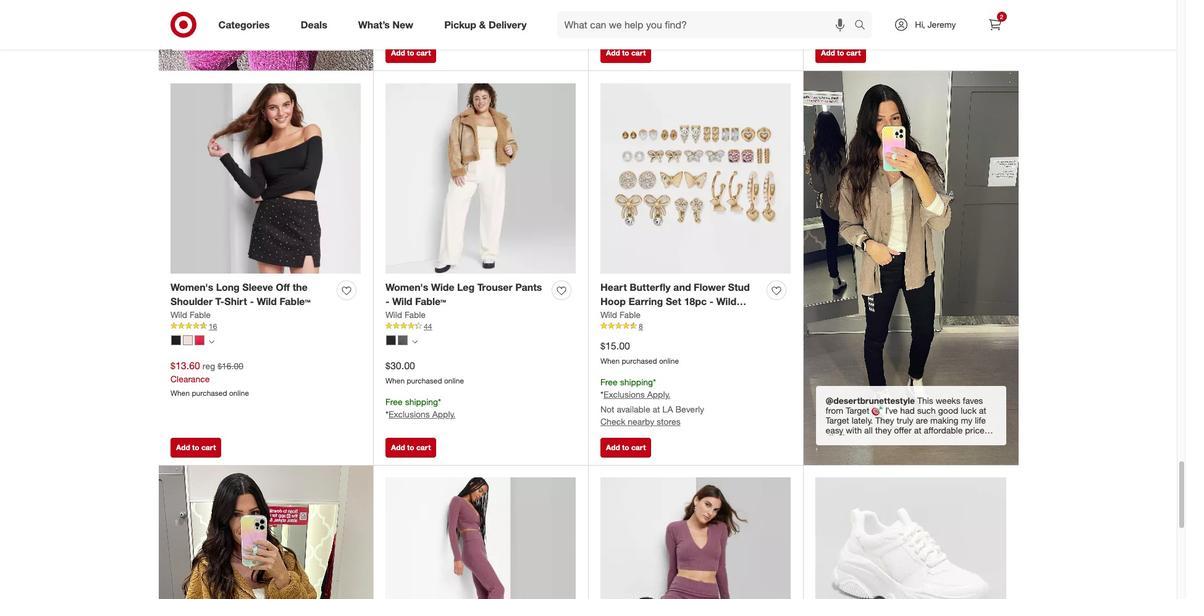 Task type: describe. For each thing, give the bounding box(es) containing it.
fable for earring
[[620, 309, 641, 320]]

target
[[181, 30, 204, 41]]

not inside i'm always, and i mean always, looking for an excuse to sparkle. ✨✨✨ picked up this sequined jumpsuit target and i'm smitten. not sure where i will wear this, but i will certainly be wearing it somewhere! target #sequins #christmas #fashion
[[270, 30, 284, 41]]

women's for wild
[[386, 281, 428, 294]]

#sequins
[[255, 50, 291, 61]]

black image for -
[[386, 335, 396, 345]]

new
[[393, 18, 413, 31]]

fable™ inside 'women's long sleeve off the shoulder t-shirt - wild fable™'
[[280, 295, 311, 308]]

what's
[[358, 18, 390, 31]]

deals link
[[290, 11, 343, 38]]

women's long sleeve off the shoulder t-shirt - wild fable™
[[171, 281, 311, 308]]

clearance
[[171, 374, 210, 384]]

for
[[242, 11, 252, 21]]

picked
[[217, 20, 243, 31]]

apply. inside free shipping * * exclusions apply. not available at la beverly check nearby stores
[[647, 390, 671, 400]]

blush image
[[183, 335, 193, 345]]

target
[[230, 50, 253, 61]]

purchased for $15.00
[[622, 356, 657, 366]]

&
[[479, 18, 486, 31]]

stores inside not available at la beverly check nearby stores
[[872, 22, 896, 33]]

somewhere!
[[181, 50, 228, 61]]

check inside not available at la beverly check nearby stores
[[816, 22, 841, 33]]

1 horizontal spatial i
[[306, 1, 308, 11]]

to inside i'm always, and i mean always, looking for an excuse to sparkle. ✨✨✨ picked up this sequined jumpsuit target and i'm smitten. not sure where i will wear this, but i will certainly be wearing it somewhere! target #sequins #christmas #fashion
[[296, 11, 304, 21]]

0 horizontal spatial user image by @desertbrunettestyle image
[[158, 466, 373, 599]]

0 horizontal spatial always,
[[181, 11, 209, 21]]

categories link
[[208, 11, 285, 38]]

this
[[257, 20, 271, 31]]

$15.00 when purchased online
[[601, 340, 679, 366]]

2
[[1000, 13, 1004, 20]]

stores inside free shipping * * exclusions apply. not available at la beverly check nearby stores
[[657, 417, 681, 427]]

reg
[[203, 361, 215, 371]]

44 link
[[386, 321, 576, 332]]

women's wide leg trouser pants - wild fable™
[[386, 281, 542, 308]]

hoop
[[601, 295, 626, 308]]

off
[[276, 281, 290, 294]]

$13.60 reg $16.00 clearance when purchased online
[[171, 360, 249, 398]]

16 link
[[171, 321, 361, 332]]

free for $15.00
[[601, 377, 618, 387]]

it
[[335, 40, 340, 51]]

gray pinstriped image
[[398, 335, 408, 345]]

fable for wild
[[405, 309, 426, 320]]

i'm always, and i mean always, looking for an excuse to sparkle. ✨✨✨ picked up this sequined jumpsuit target and i'm smitten. not sure where i will wear this, but i will certainly be wearing it somewhere! target #sequins #christmas #fashion
[[181, 1, 348, 71]]

heart butterfly and flower stud hoop earring set 18pc - wild fable™ gold
[[601, 281, 750, 322]]

✨✨✨
[[181, 20, 214, 31]]

when for $15.00
[[601, 356, 620, 366]]

purchased inside $13.60 reg $16.00 clearance when purchased online
[[192, 389, 227, 398]]

and for heart
[[674, 281, 691, 294]]

user image by @caligaltravels image
[[158, 0, 373, 71]]

where
[[305, 30, 329, 41]]

when for $30.00
[[386, 376, 405, 385]]

butterfly
[[630, 281, 671, 294]]

all colors image
[[412, 339, 418, 345]]

women's long sleeve off the shoulder t-shirt - wild fable™ link
[[171, 281, 332, 309]]

at inside free shipping * * exclusions apply. not available at la beverly check nearby stores
[[653, 404, 660, 415]]

shoulder
[[171, 295, 213, 308]]

heart butterfly and flower stud hoop earring set 18pc - wild fable™ gold link
[[601, 281, 762, 322]]

exclusions inside free shipping * * exclusions apply. not available at la beverly check nearby stores
[[604, 390, 645, 400]]

8
[[639, 322, 643, 331]]

be
[[290, 40, 300, 51]]

looking
[[211, 11, 239, 21]]

what's new link
[[348, 11, 429, 38]]

certainly
[[254, 40, 288, 51]]

shirt
[[224, 295, 247, 308]]

@desertbrunettestyle
[[826, 395, 915, 406]]

nearby inside not available at la beverly check nearby stores
[[843, 22, 869, 33]]

wide
[[431, 281, 455, 294]]

hi, jeremy
[[915, 19, 956, 30]]

t-
[[215, 295, 224, 308]]

stud
[[728, 281, 750, 294]]

pickup & delivery link
[[434, 11, 542, 38]]

$13.60
[[171, 360, 200, 372]]

and for i'm
[[289, 1, 304, 11]]

0 horizontal spatial and
[[207, 30, 221, 41]]

available inside free shipping * * exclusions apply. not available at la beverly check nearby stores
[[617, 404, 650, 415]]

available inside not available at la beverly check nearby stores
[[832, 10, 865, 20]]

$30.00
[[386, 360, 415, 372]]

jeremy
[[928, 19, 956, 30]]

1 vertical spatial * exclusions apply.
[[386, 13, 456, 24]]

leg
[[457, 281, 475, 294]]

wild fable for shoulder
[[171, 309, 211, 320]]

44
[[424, 322, 432, 331]]

wearing
[[302, 40, 333, 51]]

free shipping * * exclusions apply.
[[386, 396, 456, 420]]

categories
[[218, 18, 270, 31]]

check inside free shipping * * exclusions apply. not available at la beverly check nearby stores
[[601, 417, 626, 427]]

wild fable link for hoop
[[601, 309, 641, 321]]

women's wide leg trouser pants - wild fable™ link
[[386, 281, 547, 309]]

la inside free shipping * * exclusions apply. not available at la beverly check nearby stores
[[663, 404, 673, 415]]

2 link
[[982, 11, 1009, 38]]

What can we help you find? suggestions appear below search field
[[557, 11, 858, 38]]

- inside 'women's long sleeve off the shoulder t-shirt - wild fable™'
[[250, 295, 254, 308]]

earring
[[629, 295, 663, 308]]

this,
[[202, 40, 218, 51]]

0 horizontal spatial i
[[235, 40, 237, 51]]

pickup & delivery
[[444, 18, 527, 31]]

#christmas
[[293, 50, 336, 61]]

not available at la beverly check nearby stores
[[816, 10, 919, 33]]

wear
[[181, 40, 199, 51]]

mean
[[311, 1, 332, 11]]

wild fable link for shoulder
[[171, 309, 211, 321]]

jumpsuit
[[312, 20, 345, 31]]

1 horizontal spatial * exclusions apply.
[[601, 1, 671, 11]]

#fashion
[[181, 60, 214, 71]]

all colors image
[[209, 339, 214, 345]]

online for $30.00
[[444, 376, 464, 385]]

wild fable for -
[[386, 309, 426, 320]]

delivery
[[489, 18, 527, 31]]

free shipping * * exclusions apply. not available at la beverly check nearby stores
[[601, 377, 704, 427]]



Task type: locate. For each thing, give the bounding box(es) containing it.
0 vertical spatial nearby
[[843, 22, 869, 33]]

pickup
[[444, 18, 476, 31]]

0 horizontal spatial i'm
[[224, 30, 234, 41]]

0 horizontal spatial check nearby stores button
[[601, 416, 681, 428]]

1 horizontal spatial wild fable
[[386, 309, 426, 320]]

2 vertical spatial and
[[674, 281, 691, 294]]

and up set
[[674, 281, 691, 294]]

1 horizontal spatial and
[[289, 1, 304, 11]]

apply. inside free shipping * * exclusions apply.
[[432, 409, 456, 420]]

beverly inside not available at la beverly check nearby stores
[[891, 10, 919, 20]]

and right target
[[207, 30, 221, 41]]

free down $30.00
[[386, 396, 403, 407]]

search
[[849, 20, 879, 32]]

0 vertical spatial check nearby stores button
[[816, 21, 896, 34]]

0 horizontal spatial fable™
[[280, 295, 311, 308]]

1 vertical spatial la
[[663, 404, 673, 415]]

i left it
[[332, 30, 334, 41]]

0 horizontal spatial beverly
[[676, 404, 704, 415]]

black image for shoulder
[[171, 335, 181, 345]]

will right "where"
[[336, 30, 348, 41]]

available
[[832, 10, 865, 20], [617, 404, 650, 415]]

1 - from the left
[[250, 295, 254, 308]]

shipping
[[620, 377, 653, 387], [405, 396, 438, 407]]

exclusions inside free shipping * * exclusions apply.
[[389, 409, 430, 420]]

3 - from the left
[[710, 295, 714, 308]]

when inside $15.00 when purchased online
[[601, 356, 620, 366]]

women's
[[171, 281, 213, 294], [386, 281, 428, 294]]

exclusions apply. button
[[604, 0, 671, 13], [389, 13, 456, 25], [604, 389, 671, 401], [389, 409, 456, 421]]

hi,
[[915, 19, 925, 30]]

0 vertical spatial la
[[878, 10, 888, 20]]

1 fable from the left
[[190, 309, 211, 320]]

online inside $15.00 when purchased online
[[659, 356, 679, 366]]

0 vertical spatial when
[[601, 356, 620, 366]]

wild fable link for -
[[386, 309, 426, 321]]

up
[[245, 20, 255, 31]]

1 wild fable from the left
[[171, 309, 211, 320]]

0 horizontal spatial will
[[240, 40, 252, 51]]

2 horizontal spatial online
[[659, 356, 679, 366]]

1 horizontal spatial all colors element
[[412, 338, 418, 345]]

1 horizontal spatial free
[[601, 377, 618, 387]]

1 horizontal spatial la
[[878, 10, 888, 20]]

1 black image from the left
[[171, 335, 181, 345]]

1 vertical spatial i'm
[[224, 30, 234, 41]]

0 horizontal spatial stores
[[657, 417, 681, 427]]

0 horizontal spatial not
[[270, 30, 284, 41]]

exclusions
[[604, 1, 645, 11], [389, 13, 430, 24], [604, 390, 645, 400], [389, 409, 430, 420]]

0 vertical spatial i'm
[[245, 1, 256, 11]]

add to cart
[[391, 48, 431, 58], [606, 48, 646, 58], [821, 48, 861, 58], [176, 443, 216, 452], [391, 443, 431, 452], [606, 443, 646, 452]]

search button
[[849, 11, 879, 41]]

check nearby stores button
[[816, 21, 896, 34], [601, 416, 681, 428]]

free
[[601, 377, 618, 387], [386, 396, 403, 407]]

2 horizontal spatial when
[[601, 356, 620, 366]]

- inside heart butterfly and flower stud hoop earring set 18pc - wild fable™ gold
[[710, 295, 714, 308]]

always,
[[258, 1, 287, 11], [181, 11, 209, 21]]

1 horizontal spatial wild fable link
[[386, 309, 426, 321]]

2 horizontal spatial fable™
[[601, 309, 632, 322]]

will right but
[[240, 40, 252, 51]]

apply.
[[647, 1, 671, 11], [432, 13, 456, 24], [647, 390, 671, 400], [432, 409, 456, 420]]

2 vertical spatial when
[[171, 389, 190, 398]]

when down clearance
[[171, 389, 190, 398]]

all colors element for t-
[[209, 338, 214, 345]]

and inside heart butterfly and flower stud hoop earring set 18pc - wild fable™ gold
[[674, 281, 691, 294]]

1 horizontal spatial always,
[[258, 1, 287, 11]]

1 vertical spatial purchased
[[407, 376, 442, 385]]

1 horizontal spatial purchased
[[407, 376, 442, 385]]

nearby
[[843, 22, 869, 33], [628, 417, 654, 427]]

1 horizontal spatial at
[[868, 10, 875, 20]]

1 horizontal spatial online
[[444, 376, 464, 385]]

when inside $30.00 when purchased online
[[386, 376, 405, 385]]

i'm
[[245, 1, 256, 11], [224, 30, 234, 41]]

women's up shoulder
[[171, 281, 213, 294]]

fable™ down hoop
[[601, 309, 632, 322]]

1 horizontal spatial user image by @desertbrunettestyle image
[[804, 71, 1019, 465]]

0 vertical spatial beverly
[[891, 10, 919, 20]]

0 horizontal spatial -
[[250, 295, 254, 308]]

1 horizontal spatial i'm
[[245, 1, 256, 11]]

and up sequined
[[289, 1, 304, 11]]

women's high-waisted cozy ribbed lounge flare leggings - wild fable™ image
[[386, 478, 576, 599], [386, 478, 576, 599]]

2 horizontal spatial wild fable link
[[601, 309, 641, 321]]

shipping down $15.00 when purchased online
[[620, 377, 653, 387]]

1 vertical spatial stores
[[657, 417, 681, 427]]

shipping for $30.00
[[405, 396, 438, 407]]

online inside $13.60 reg $16.00 clearance when purchased online
[[229, 389, 249, 398]]

trouser
[[477, 281, 513, 294]]

0 vertical spatial and
[[289, 1, 304, 11]]

free for $30.00
[[386, 396, 403, 407]]

online inside $30.00 when purchased online
[[444, 376, 464, 385]]

fable up 44
[[405, 309, 426, 320]]

1 vertical spatial nearby
[[628, 417, 654, 427]]

0 horizontal spatial wild fable link
[[171, 309, 211, 321]]

online up free shipping * * exclusions apply.
[[444, 376, 464, 385]]

wild fable link down shoulder
[[171, 309, 211, 321]]

online down $16.00
[[229, 389, 249, 398]]

fable™
[[280, 295, 311, 308], [415, 295, 446, 308], [601, 309, 632, 322]]

1 vertical spatial shipping
[[405, 396, 438, 407]]

wild inside women's wide leg trouser pants - wild fable™
[[392, 295, 413, 308]]

0 vertical spatial not
[[816, 10, 830, 20]]

women's long sleeve off the shoulder t-shirt - wild fable™ image
[[171, 83, 361, 273], [171, 83, 361, 273]]

beverly inside free shipping * * exclusions apply. not available at la beverly check nearby stores
[[676, 404, 704, 415]]

* exclusions apply.
[[601, 1, 671, 11], [386, 13, 456, 24]]

purchased down clearance
[[192, 389, 227, 398]]

sparkle.
[[306, 11, 336, 21]]

18pc
[[684, 295, 707, 308]]

1 horizontal spatial not
[[601, 404, 615, 415]]

but
[[220, 40, 233, 51]]

0 vertical spatial check
[[816, 22, 841, 33]]

red image
[[195, 335, 205, 345]]

la inside not available at la beverly check nearby stores
[[878, 10, 888, 20]]

online down 8 "link"
[[659, 356, 679, 366]]

3 wild fable from the left
[[601, 309, 641, 320]]

nearby inside free shipping * * exclusions apply. not available at la beverly check nearby stores
[[628, 417, 654, 427]]

3 wild fable link from the left
[[601, 309, 641, 321]]

shipping inside free shipping * * exclusions apply.
[[405, 396, 438, 407]]

2 horizontal spatial fable
[[620, 309, 641, 320]]

0 vertical spatial user image by @desertbrunettestyle image
[[804, 71, 1019, 465]]

shipping for $15.00
[[620, 377, 653, 387]]

fable™ down the
[[280, 295, 311, 308]]

shipping inside free shipping * * exclusions apply. not available at la beverly check nearby stores
[[620, 377, 653, 387]]

1 women's from the left
[[171, 281, 213, 294]]

1 vertical spatial when
[[386, 376, 405, 385]]

1 horizontal spatial beverly
[[891, 10, 919, 20]]

will
[[336, 30, 348, 41], [240, 40, 252, 51]]

fable for t-
[[190, 309, 211, 320]]

2 wild fable link from the left
[[386, 309, 426, 321]]

free inside free shipping * * exclusions apply. not available at la beverly check nearby stores
[[601, 377, 618, 387]]

sequined
[[274, 20, 309, 31]]

black image left gray pinstriped image
[[386, 335, 396, 345]]

deals
[[301, 18, 327, 31]]

2 horizontal spatial not
[[816, 10, 830, 20]]

pants
[[515, 281, 542, 294]]

all colors element right red image at left
[[209, 338, 214, 345]]

0 vertical spatial online
[[659, 356, 679, 366]]

purchased inside $30.00 when purchased online
[[407, 376, 442, 385]]

the
[[293, 281, 308, 294]]

*
[[601, 1, 604, 11], [386, 13, 389, 24], [653, 377, 656, 387], [601, 390, 604, 400], [438, 396, 441, 407], [386, 409, 389, 420]]

purchased down $15.00
[[622, 356, 657, 366]]

women's long sleeve v-neck cozy rib t-shirt - wild fable™ image
[[601, 478, 791, 599], [601, 478, 791, 599]]

set
[[666, 295, 681, 308]]

1 horizontal spatial check nearby stores button
[[816, 21, 896, 34]]

-
[[250, 295, 254, 308], [386, 295, 390, 308], [710, 295, 714, 308]]

i'm up categories
[[245, 1, 256, 11]]

0 vertical spatial available
[[832, 10, 865, 20]]

smitten.
[[237, 30, 268, 41]]

not inside free shipping * * exclusions apply. not available at la beverly check nearby stores
[[601, 404, 615, 415]]

heart butterfly and flower stud hoop earring set 18pc - wild fable™ gold image
[[601, 83, 791, 273], [601, 83, 791, 273]]

2 women's from the left
[[386, 281, 428, 294]]

not
[[816, 10, 830, 20], [270, 30, 284, 41], [601, 404, 615, 415]]

2 - from the left
[[386, 295, 390, 308]]

wild fable up 44
[[386, 309, 426, 320]]

when down $30.00
[[386, 376, 405, 385]]

2 horizontal spatial purchased
[[622, 356, 657, 366]]

all colors element right gray pinstriped image
[[412, 338, 418, 345]]

1 horizontal spatial fable™
[[415, 295, 446, 308]]

0 horizontal spatial nearby
[[628, 417, 654, 427]]

i left mean
[[306, 1, 308, 11]]

1 horizontal spatial women's
[[386, 281, 428, 294]]

1 horizontal spatial fable
[[405, 309, 426, 320]]

1 horizontal spatial nearby
[[843, 22, 869, 33]]

free inside free shipping * * exclusions apply.
[[386, 396, 403, 407]]

8 link
[[601, 321, 791, 332]]

women's inside 'women's long sleeve off the shoulder t-shirt - wild fable™'
[[171, 281, 213, 294]]

1 vertical spatial not
[[270, 30, 284, 41]]

0 horizontal spatial at
[[653, 404, 660, 415]]

0 horizontal spatial purchased
[[192, 389, 227, 398]]

always, up target
[[181, 11, 209, 21]]

2 horizontal spatial i
[[332, 30, 334, 41]]

cart
[[416, 48, 431, 58], [631, 48, 646, 58], [846, 48, 861, 58], [201, 443, 216, 452], [416, 443, 431, 452], [631, 443, 646, 452]]

purchased up free shipping * * exclusions apply.
[[407, 376, 442, 385]]

2 horizontal spatial wild fable
[[601, 309, 641, 320]]

sure
[[286, 30, 303, 41]]

0 horizontal spatial la
[[663, 404, 673, 415]]

online
[[659, 356, 679, 366], [444, 376, 464, 385], [229, 389, 249, 398]]

wild fable
[[171, 309, 211, 320], [386, 309, 426, 320], [601, 309, 641, 320]]

shipping down $30.00 when purchased online
[[405, 396, 438, 407]]

1 vertical spatial beverly
[[676, 404, 704, 415]]

1 vertical spatial check nearby stores button
[[601, 416, 681, 428]]

1 horizontal spatial will
[[336, 30, 348, 41]]

1 vertical spatial free
[[386, 396, 403, 407]]

purchased for $30.00
[[407, 376, 442, 385]]

fable™ down wide
[[415, 295, 446, 308]]

- inside women's wide leg trouser pants - wild fable™
[[386, 295, 390, 308]]

wild inside heart butterfly and flower stud hoop earring set 18pc - wild fable™ gold
[[716, 295, 737, 308]]

2 vertical spatial purchased
[[192, 389, 227, 398]]

always, up this
[[258, 1, 287, 11]]

0 horizontal spatial shipping
[[405, 396, 438, 407]]

women's erica sneakers - wild fable™ image
[[816, 478, 1007, 599], [816, 478, 1007, 599]]

at left the hi,
[[868, 10, 875, 20]]

wild fable link
[[171, 309, 211, 321], [386, 309, 426, 321], [601, 309, 641, 321]]

$16.00
[[218, 361, 244, 371]]

1 vertical spatial available
[[617, 404, 650, 415]]

women's wide leg trouser pants - wild fable™ image
[[386, 83, 576, 273], [386, 83, 576, 273]]

2 fable from the left
[[405, 309, 426, 320]]

1 horizontal spatial -
[[386, 295, 390, 308]]

gold
[[634, 309, 656, 322]]

women's left wide
[[386, 281, 428, 294]]

1 all colors element from the left
[[209, 338, 214, 345]]

0 vertical spatial stores
[[872, 22, 896, 33]]

wild
[[257, 295, 277, 308], [392, 295, 413, 308], [716, 295, 737, 308], [171, 309, 187, 320], [386, 309, 402, 320], [601, 309, 617, 320]]

1 horizontal spatial shipping
[[620, 377, 653, 387]]

fable™ inside heart butterfly and flower stud hoop earring set 18pc - wild fable™ gold
[[601, 309, 632, 322]]

all colors element
[[209, 338, 214, 345], [412, 338, 418, 345]]

heart
[[601, 281, 627, 294]]

black image
[[171, 335, 181, 345], [386, 335, 396, 345]]

$15.00
[[601, 340, 630, 352]]

0 vertical spatial shipping
[[620, 377, 653, 387]]

purchased inside $15.00 when purchased online
[[622, 356, 657, 366]]

2 wild fable from the left
[[386, 309, 426, 320]]

women's for t-
[[171, 281, 213, 294]]

$30.00 when purchased online
[[386, 360, 464, 385]]

0 vertical spatial at
[[868, 10, 875, 20]]

2 all colors element from the left
[[412, 338, 418, 345]]

1 horizontal spatial black image
[[386, 335, 396, 345]]

user image by @desertbrunettestyle image
[[804, 71, 1019, 465], [158, 466, 373, 599]]

1 vertical spatial at
[[653, 404, 660, 415]]

3 fable from the left
[[620, 309, 641, 320]]

@desertbrunettestyle button
[[804, 71, 1019, 465]]

when
[[601, 356, 620, 366], [386, 376, 405, 385], [171, 389, 190, 398]]

la
[[878, 10, 888, 20], [663, 404, 673, 415]]

at inside not available at la beverly check nearby stores
[[868, 10, 875, 20]]

wild fable down hoop
[[601, 309, 641, 320]]

2 black image from the left
[[386, 335, 396, 345]]

long
[[216, 281, 240, 294]]

to
[[296, 11, 304, 21], [407, 48, 414, 58], [622, 48, 629, 58], [837, 48, 844, 58], [192, 443, 199, 452], [407, 443, 414, 452], [622, 443, 629, 452]]

what's new
[[358, 18, 413, 31]]

when inside $13.60 reg $16.00 clearance when purchased online
[[171, 389, 190, 398]]

sleeve
[[242, 281, 273, 294]]

not inside not available at la beverly check nearby stores
[[816, 10, 830, 20]]

0 horizontal spatial when
[[171, 389, 190, 398]]

wild fable link down hoop
[[601, 309, 641, 321]]

at down $15.00 when purchased online
[[653, 404, 660, 415]]

i right but
[[235, 40, 237, 51]]

1 horizontal spatial available
[[832, 10, 865, 20]]

2 horizontal spatial -
[[710, 295, 714, 308]]

0 horizontal spatial online
[[229, 389, 249, 398]]

@caligaltravels
[[181, 1, 243, 11]]

wild inside 'women's long sleeve off the shoulder t-shirt - wild fable™'
[[257, 295, 277, 308]]

1 horizontal spatial check
[[816, 22, 841, 33]]

wild fable down shoulder
[[171, 309, 211, 320]]

flower
[[694, 281, 725, 294]]

0 horizontal spatial black image
[[171, 335, 181, 345]]

wild fable for hoop
[[601, 309, 641, 320]]

excuse
[[266, 11, 294, 21]]

0 horizontal spatial free
[[386, 396, 403, 407]]

1 horizontal spatial when
[[386, 376, 405, 385]]

online for $15.00
[[659, 356, 679, 366]]

0 vertical spatial free
[[601, 377, 618, 387]]

black image left blush icon
[[171, 335, 181, 345]]

and
[[289, 1, 304, 11], [207, 30, 221, 41], [674, 281, 691, 294]]

0 horizontal spatial available
[[617, 404, 650, 415]]

fable down shoulder
[[190, 309, 211, 320]]

fable up 8
[[620, 309, 641, 320]]

0 horizontal spatial women's
[[171, 281, 213, 294]]

women's inside women's wide leg trouser pants - wild fable™
[[386, 281, 428, 294]]

an
[[254, 11, 264, 21]]

wild fable link up 44
[[386, 309, 426, 321]]

0 horizontal spatial all colors element
[[209, 338, 214, 345]]

0 vertical spatial purchased
[[622, 356, 657, 366]]

i'm down looking
[[224, 30, 234, 41]]

free down $15.00
[[601, 377, 618, 387]]

fable™ inside women's wide leg trouser pants - wild fable™
[[415, 295, 446, 308]]

16
[[209, 322, 217, 331]]

2 horizontal spatial and
[[674, 281, 691, 294]]

all colors element for wild
[[412, 338, 418, 345]]

i
[[306, 1, 308, 11], [332, 30, 334, 41], [235, 40, 237, 51]]

1 wild fable link from the left
[[171, 309, 211, 321]]

when down $15.00
[[601, 356, 620, 366]]

2 vertical spatial online
[[229, 389, 249, 398]]

purchased
[[622, 356, 657, 366], [407, 376, 442, 385], [192, 389, 227, 398]]

0 horizontal spatial check
[[601, 417, 626, 427]]

0 horizontal spatial wild fable
[[171, 309, 211, 320]]



Task type: vqa. For each thing, say whether or not it's contained in the screenshot.
'Pickup' within the PICKUP & DELIVERY 'link'
no



